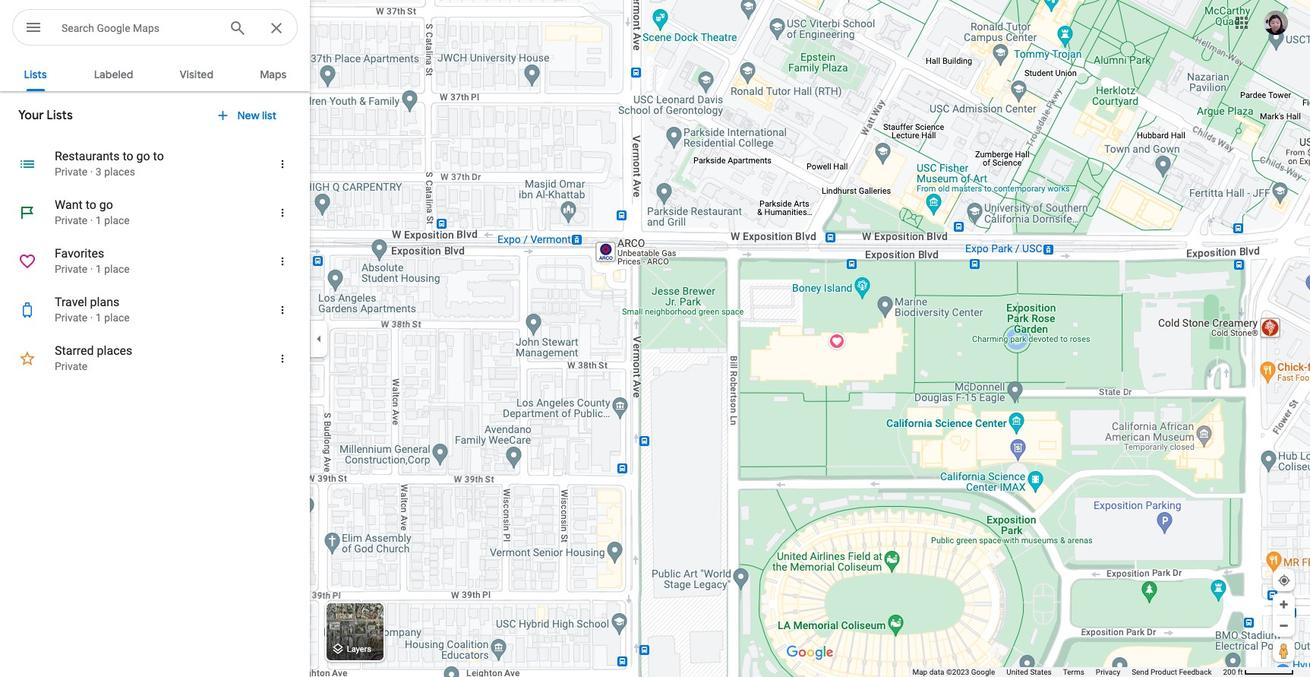 Task type: locate. For each thing, give the bounding box(es) containing it.
1 horizontal spatial go
[[136, 149, 150, 163]]

private down want
[[55, 214, 88, 226]]


[[276, 156, 290, 173], [276, 204, 290, 221], [276, 253, 290, 270], [276, 302, 290, 318], [276, 350, 290, 367]]

2  button from the top
[[266, 195, 302, 231]]

0 vertical spatial maps
[[133, 22, 160, 34]]

0 vertical spatial places
[[104, 166, 135, 178]]

place up plans
[[104, 263, 130, 275]]

go inside want to go private · 1 place
[[99, 198, 113, 212]]

1 horizontal spatial google
[[972, 668, 996, 676]]

1
[[96, 214, 102, 226], [96, 263, 102, 275], [96, 312, 102, 324]]

1 vertical spatial go
[[99, 198, 113, 212]]

1  from the top
[[276, 156, 290, 173]]

2 private from the top
[[55, 214, 88, 226]]

lists right 'your'
[[47, 108, 73, 123]]

send product feedback
[[1132, 668, 1212, 676]]

maps
[[133, 22, 160, 34], [260, 68, 287, 81]]

united states
[[1007, 668, 1052, 676]]

4  button from the top
[[266, 292, 302, 328]]

place
[[104, 214, 130, 226], [104, 263, 130, 275], [104, 312, 130, 324]]

1 private from the top
[[55, 166, 88, 178]]

· down plans
[[90, 312, 93, 324]]

· inside the travel plans private · 1 place
[[90, 312, 93, 324]]

2 1 from the top
[[96, 263, 102, 275]]

2  from the top
[[276, 204, 290, 221]]

to inside want to go private · 1 place
[[86, 198, 96, 212]]

want to go private · 1 place
[[55, 198, 130, 226]]

3 private from the top
[[55, 263, 88, 275]]

maps up list
[[260, 68, 287, 81]]

0 vertical spatial google
[[97, 22, 130, 34]]

none search field inside google maps element
[[12, 9, 298, 49]]

states
[[1031, 668, 1052, 676]]

private down restaurants
[[55, 166, 88, 178]]

0 horizontal spatial go
[[99, 198, 113, 212]]

restaurants to go to private · 3 places
[[55, 149, 164, 178]]

footer containing map data ©2023 google
[[913, 667, 1224, 677]]

labeled button
[[82, 55, 145, 91]]

2 vertical spatial place
[[104, 312, 130, 324]]

your lists
[[18, 108, 73, 123]]

places inside starred places private
[[97, 343, 132, 358]]

places right starred
[[97, 343, 132, 358]]

· up favorites
[[90, 214, 93, 226]]

3 · from the top
[[90, 263, 93, 275]]

0 horizontal spatial to
[[86, 198, 96, 212]]

footer inside google maps element
[[913, 667, 1224, 677]]

0 vertical spatial lists
[[24, 68, 47, 81]]

1 down favorites
[[96, 263, 102, 275]]

None search field
[[12, 9, 298, 49]]

4 private from the top
[[55, 312, 88, 324]]

1 vertical spatial place
[[104, 263, 130, 275]]

200
[[1224, 668, 1237, 676]]

 for ·
[[276, 302, 290, 318]]

1 vertical spatial lists
[[47, 108, 73, 123]]

lists up 'your'
[[24, 68, 47, 81]]

layers
[[347, 645, 372, 655]]

4  from the top
[[276, 302, 290, 318]]

3  button from the top
[[266, 243, 302, 280]]

0 vertical spatial place
[[104, 214, 130, 226]]

0 horizontal spatial maps
[[133, 22, 160, 34]]

 new list
[[215, 106, 277, 125]]

2 place from the top
[[104, 263, 130, 275]]

0 vertical spatial go
[[136, 149, 150, 163]]

feedback
[[1180, 668, 1212, 676]]

place inside want to go private · 1 place
[[104, 214, 130, 226]]

place inside 'favorites private · 1 place'
[[104, 263, 130, 275]]

3 1 from the top
[[96, 312, 102, 324]]

1 inside the travel plans private · 1 place
[[96, 312, 102, 324]]

go
[[136, 149, 150, 163], [99, 198, 113, 212]]

3
[[96, 166, 102, 178]]

place up 'favorites private · 1 place'
[[104, 214, 130, 226]]

4 · from the top
[[90, 312, 93, 324]]

your places main content
[[0, 55, 310, 677]]

none search field containing 
[[12, 9, 298, 49]]

footer
[[913, 667, 1224, 677]]

1 down plans
[[96, 312, 102, 324]]


[[215, 106, 231, 125]]

go down '3'
[[99, 198, 113, 212]]

0 horizontal spatial google
[[97, 22, 130, 34]]

0 vertical spatial 1
[[96, 214, 102, 226]]

· inside want to go private · 1 place
[[90, 214, 93, 226]]

1 · from the top
[[90, 166, 93, 178]]

google maps element
[[0, 0, 1311, 677]]

restaurants
[[55, 149, 120, 163]]

©2023
[[947, 668, 970, 676]]

· down favorites
[[90, 263, 93, 275]]

go inside restaurants to go to private · 3 places
[[136, 149, 150, 163]]

maps inside maps "button"
[[260, 68, 287, 81]]

2 vertical spatial 1
[[96, 312, 102, 324]]

private down starred
[[55, 360, 88, 372]]

labeled
[[94, 68, 133, 81]]

google right search
[[97, 22, 130, 34]]

search google maps field containing search google maps
[[12, 9, 298, 46]]

1 vertical spatial maps
[[260, 68, 287, 81]]

· left '3'
[[90, 166, 93, 178]]

5 private from the top
[[55, 360, 88, 372]]

to for restaurants to go to
[[123, 149, 133, 163]]

visited
[[180, 68, 214, 81]]

tab list
[[0, 55, 310, 91]]

1 1 from the top
[[96, 214, 102, 226]]

maps up labeled button
[[133, 22, 160, 34]]

3 place from the top
[[104, 312, 130, 324]]

1 inside want to go private · 1 place
[[96, 214, 102, 226]]

private inside starred places private
[[55, 360, 88, 372]]


[[24, 17, 43, 38]]

private down favorites
[[55, 263, 88, 275]]

2 · from the top
[[90, 214, 93, 226]]

1 up favorites
[[96, 214, 102, 226]]

private down travel
[[55, 312, 88, 324]]

1 horizontal spatial maps
[[260, 68, 287, 81]]

google right ©2023
[[972, 668, 996, 676]]

1 inside 'favorites private · 1 place'
[[96, 263, 102, 275]]

place down plans
[[104, 312, 130, 324]]

·
[[90, 166, 93, 178], [90, 214, 93, 226], [90, 263, 93, 275], [90, 312, 93, 324]]

Search Google Maps field
[[12, 9, 298, 46], [62, 18, 217, 36]]

places right '3'
[[104, 166, 135, 178]]

private
[[55, 166, 88, 178], [55, 214, 88, 226], [55, 263, 88, 275], [55, 312, 88, 324], [55, 360, 88, 372]]

1  button from the top
[[266, 146, 302, 182]]

show street view coverage image
[[1274, 639, 1296, 662]]

tab list containing lists
[[0, 55, 310, 91]]

google account: michele murakami  
(michele.murakami@adept.ai) image
[[1265, 10, 1289, 35]]

map
[[913, 668, 928, 676]]

go right restaurants
[[136, 149, 150, 163]]

1 vertical spatial places
[[97, 343, 132, 358]]

to
[[123, 149, 133, 163], [153, 149, 164, 163], [86, 198, 96, 212]]

private inside want to go private · 1 place
[[55, 214, 88, 226]]

search
[[62, 22, 94, 34]]

zoom in image
[[1279, 599, 1290, 610]]

lists
[[24, 68, 47, 81], [47, 108, 73, 123]]

1 vertical spatial 1
[[96, 263, 102, 275]]

lists inside button
[[24, 68, 47, 81]]

3  from the top
[[276, 253, 290, 270]]

1 place from the top
[[104, 214, 130, 226]]

 button
[[266, 146, 302, 182], [266, 195, 302, 231], [266, 243, 302, 280], [266, 292, 302, 328], [266, 340, 302, 377]]

collapse side panel image
[[311, 330, 328, 347]]

1 horizontal spatial to
[[123, 149, 133, 163]]

google
[[97, 22, 130, 34], [972, 668, 996, 676]]

places
[[104, 166, 135, 178], [97, 343, 132, 358]]

data
[[930, 668, 945, 676]]

 button for private
[[266, 195, 302, 231]]

privacy
[[1096, 668, 1121, 676]]



Task type: vqa. For each thing, say whether or not it's contained in the screenshot.
Francisco
no



Task type: describe. For each thing, give the bounding box(es) containing it.
send
[[1132, 668, 1149, 676]]

 for to
[[276, 156, 290, 173]]

go for want to go
[[99, 198, 113, 212]]

united
[[1007, 668, 1029, 676]]

200 ft button
[[1224, 668, 1295, 676]]

zoom out image
[[1279, 620, 1290, 632]]

· inside restaurants to go to private · 3 places
[[90, 166, 93, 178]]

product
[[1151, 668, 1178, 676]]

private inside 'favorites private · 1 place'
[[55, 263, 88, 275]]

 button for to
[[266, 146, 302, 182]]

5  button from the top
[[266, 340, 302, 377]]

place inside the travel plans private · 1 place
[[104, 312, 130, 324]]

200 ft
[[1224, 668, 1244, 676]]

united states button
[[1007, 667, 1052, 677]]

favorites private · 1 place
[[55, 246, 130, 275]]

lists button
[[11, 55, 60, 91]]

want
[[55, 198, 83, 212]]

map data ©2023 google
[[913, 668, 996, 676]]

search google maps
[[62, 22, 160, 34]]

go for restaurants to go to
[[136, 149, 150, 163]]

send product feedback button
[[1132, 667, 1212, 677]]

tab list inside google maps element
[[0, 55, 310, 91]]

 for 1
[[276, 253, 290, 270]]

private inside restaurants to go to private · 3 places
[[55, 166, 88, 178]]

2 horizontal spatial to
[[153, 149, 164, 163]]

favorites
[[55, 246, 104, 261]]

new
[[237, 109, 260, 122]]

private inside the travel plans private · 1 place
[[55, 312, 88, 324]]

visited button
[[168, 55, 226, 91]]

to for want to go
[[86, 198, 96, 212]]

 button for 1
[[266, 243, 302, 280]]

travel plans private · 1 place
[[55, 295, 130, 324]]

your
[[18, 108, 44, 123]]

places inside restaurants to go to private · 3 places
[[104, 166, 135, 178]]

terms button
[[1064, 667, 1085, 677]]

plans
[[90, 295, 120, 309]]

 for private
[[276, 204, 290, 221]]

 button
[[12, 9, 55, 49]]

· inside 'favorites private · 1 place'
[[90, 263, 93, 275]]

starred
[[55, 343, 94, 358]]

list
[[262, 109, 277, 122]]

5  from the top
[[276, 350, 290, 367]]

starred places private
[[55, 343, 132, 372]]

terms
[[1064, 668, 1085, 676]]

google inside search google maps field
[[97, 22, 130, 34]]

1 vertical spatial google
[[972, 668, 996, 676]]

privacy button
[[1096, 667, 1121, 677]]

ft
[[1239, 668, 1244, 676]]

travel
[[55, 295, 87, 309]]

maps button
[[248, 55, 299, 91]]

 button for ·
[[266, 292, 302, 328]]

show your location image
[[1278, 574, 1292, 587]]



